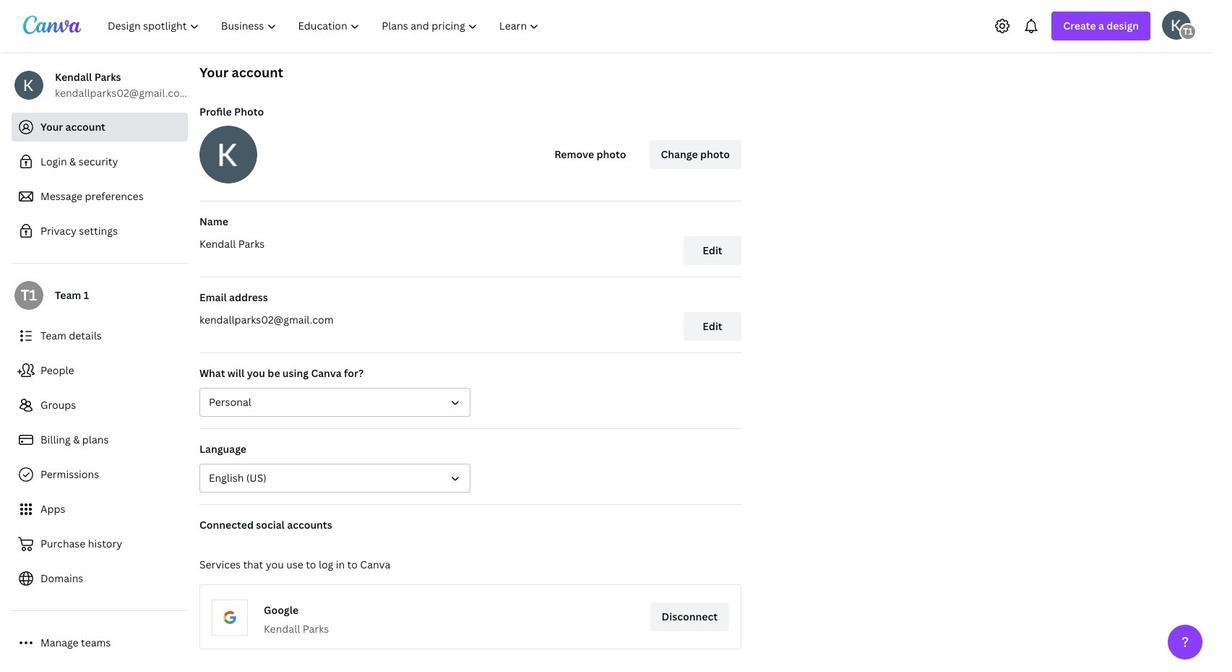 Task type: locate. For each thing, give the bounding box(es) containing it.
team 1 element
[[1180, 23, 1197, 40], [14, 281, 43, 310]]

0 horizontal spatial team 1 element
[[14, 281, 43, 310]]

1 vertical spatial team 1 image
[[14, 281, 43, 310]]

team 1 image
[[1180, 23, 1197, 40], [14, 281, 43, 310]]

kendall parks image
[[1163, 10, 1192, 39]]

1 horizontal spatial team 1 image
[[1180, 23, 1197, 40]]

0 vertical spatial team 1 image
[[1180, 23, 1197, 40]]

0 horizontal spatial team 1 image
[[14, 281, 43, 310]]

None button
[[200, 388, 471, 417]]

0 vertical spatial team 1 element
[[1180, 23, 1197, 40]]



Task type: vqa. For each thing, say whether or not it's contained in the screenshot.
Case Studies
no



Task type: describe. For each thing, give the bounding box(es) containing it.
Language: English (US) button
[[200, 464, 471, 493]]

1 vertical spatial team 1 element
[[14, 281, 43, 310]]

1 horizontal spatial team 1 element
[[1180, 23, 1197, 40]]

top level navigation element
[[98, 12, 552, 40]]



